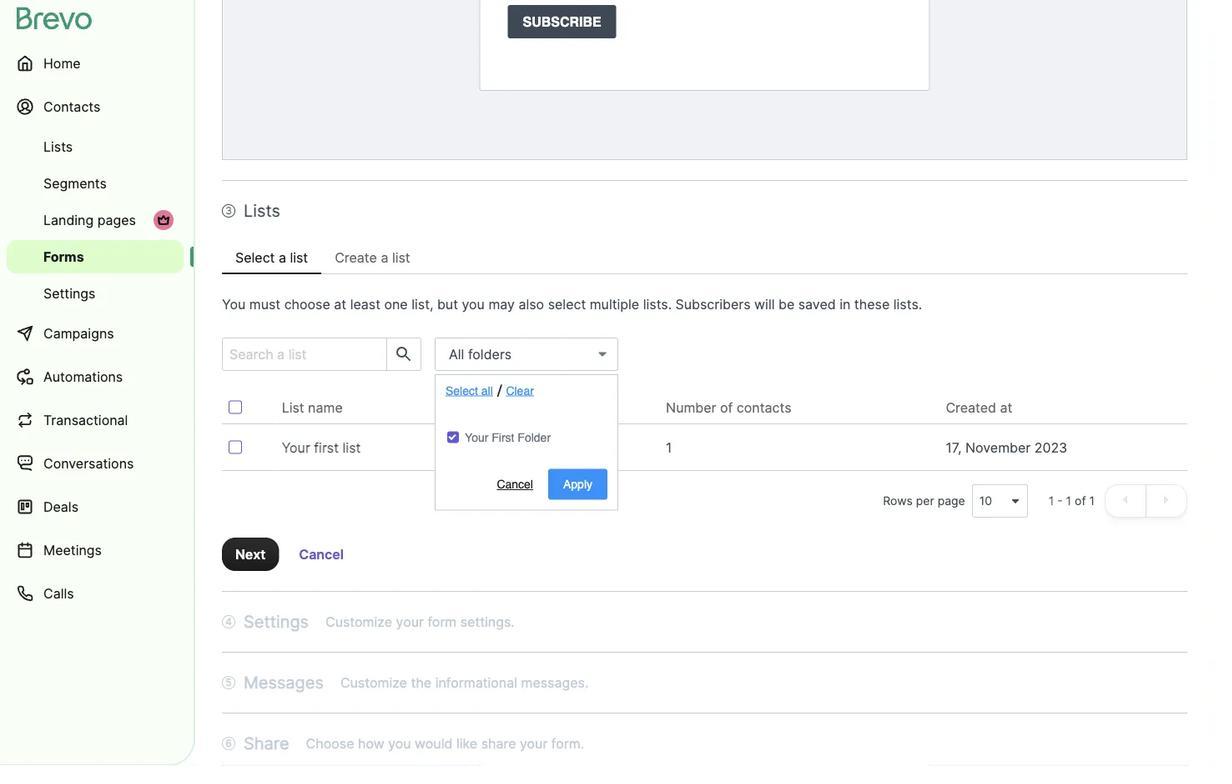 Task type: locate. For each thing, give the bounding box(es) containing it.
1 horizontal spatial select
[[446, 384, 478, 398]]

0 horizontal spatial at
[[334, 296, 346, 313]]

form
[[428, 614, 457, 631]]

like
[[456, 736, 477, 752]]

choose
[[284, 296, 330, 313]]

customize left the
[[340, 675, 407, 691]]

1 a from the left
[[279, 250, 286, 266]]

1 horizontal spatial lists.
[[894, 296, 922, 313]]

0 vertical spatial of
[[720, 400, 733, 416]]

select for list
[[235, 250, 275, 266]]

Campaign name search field
[[223, 339, 380, 371]]

campaigns
[[43, 325, 114, 342]]

select inside select all / clear
[[446, 384, 478, 398]]

1 horizontal spatial list
[[343, 440, 361, 456]]

page
[[938, 494, 965, 509]]

all folders
[[449, 346, 512, 363]]

1 vertical spatial your
[[520, 736, 548, 752]]

select up folder button
[[446, 384, 478, 398]]

0 horizontal spatial you
[[388, 736, 411, 752]]

clear button
[[502, 376, 538, 406]]

at left 'least' at the top left of the page
[[334, 296, 346, 313]]

first
[[492, 431, 514, 444], [484, 440, 512, 456]]

1 horizontal spatial settings
[[244, 612, 309, 633]]

0 vertical spatial customize
[[326, 614, 392, 631]]

0 vertical spatial select
[[235, 250, 275, 266]]

lists. right 'multiple' on the top
[[643, 296, 672, 313]]

landing pages
[[43, 212, 136, 228]]

choose
[[306, 736, 354, 752]]

lists right 3
[[244, 201, 280, 221]]

a for create
[[381, 250, 388, 266]]

segments link
[[7, 167, 184, 200]]

folder inside menu
[[518, 431, 551, 444]]

0 horizontal spatial select
[[235, 250, 275, 266]]

17,
[[946, 440, 962, 456]]

select
[[548, 296, 586, 313]]

0 horizontal spatial a
[[279, 250, 286, 266]]

0 horizontal spatial lists.
[[643, 296, 672, 313]]

folder down all
[[452, 400, 491, 416]]

cancel button down your first folder menu
[[482, 469, 548, 500]]

0 vertical spatial cancel
[[497, 478, 533, 491]]

0 horizontal spatial lists
[[43, 139, 73, 155]]

cancel down your first folder menu
[[497, 478, 533, 491]]

all
[[481, 384, 493, 398]]

lists
[[43, 139, 73, 155], [244, 201, 280, 221]]

folder
[[452, 400, 491, 416], [518, 431, 551, 444], [515, 440, 555, 456]]

create a list link
[[321, 241, 424, 275]]

lists. right these
[[894, 296, 922, 313]]

messages
[[244, 673, 324, 694]]

a inside select a list link
[[279, 250, 286, 266]]

pages
[[97, 212, 136, 228]]

select inside select a list link
[[235, 250, 275, 266]]

1 horizontal spatial cancel button
[[482, 469, 548, 500]]

your left the form at the left
[[396, 614, 424, 631]]

cancel button right next "button"
[[286, 538, 357, 572]]

2 a from the left
[[381, 250, 388, 266]]

lists up segments
[[43, 139, 73, 155]]

may
[[489, 296, 515, 313]]

cancel button
[[482, 469, 548, 500], [286, 538, 357, 572]]

lists.
[[643, 296, 672, 313], [894, 296, 922, 313]]

at right created
[[1000, 400, 1013, 416]]

segments
[[43, 175, 107, 192]]

you
[[222, 296, 246, 313]]

settings
[[43, 285, 96, 302], [244, 612, 309, 633]]

3
[[225, 205, 232, 217]]

select all / clear
[[446, 382, 534, 401]]

list right the first
[[343, 440, 361, 456]]

1 vertical spatial of
[[1075, 494, 1086, 509]]

your first list
[[282, 440, 361, 456]]

your left form.
[[520, 736, 548, 752]]

a inside create a list link
[[381, 250, 388, 266]]

a right create on the top left
[[381, 250, 388, 266]]

you
[[462, 296, 485, 313], [388, 736, 411, 752]]

list for select a list
[[290, 250, 308, 266]]

0 vertical spatial at
[[334, 296, 346, 313]]

settings right "4"
[[244, 612, 309, 633]]

0 horizontal spatial cancel
[[299, 547, 344, 563]]

0 horizontal spatial cancel button
[[286, 538, 357, 572]]

1 - 1 of 1
[[1049, 494, 1095, 509]]

1 horizontal spatial lists
[[244, 201, 280, 221]]

also
[[519, 296, 544, 313]]

1 lists. from the left
[[643, 296, 672, 313]]

forms
[[43, 249, 84, 265]]

list
[[282, 400, 304, 416]]

would
[[415, 736, 453, 752]]

2 horizontal spatial list
[[392, 250, 410, 266]]

select a list link
[[222, 241, 321, 275]]

of right number
[[720, 400, 733, 416]]

how
[[358, 736, 384, 752]]

0 horizontal spatial your
[[396, 614, 424, 631]]

select for /
[[446, 384, 478, 398]]

1 horizontal spatial a
[[381, 250, 388, 266]]

1 vertical spatial customize
[[340, 675, 407, 691]]

1 horizontal spatial you
[[462, 296, 485, 313]]

you right the how on the bottom left
[[388, 736, 411, 752]]

1 vertical spatial at
[[1000, 400, 1013, 416]]

1 horizontal spatial cancel
[[497, 478, 533, 491]]

customize
[[326, 614, 392, 631], [340, 675, 407, 691]]

select up must in the left of the page
[[235, 250, 275, 266]]

of right -
[[1075, 494, 1086, 509]]

of
[[720, 400, 733, 416], [1075, 494, 1086, 509]]

1 vertical spatial select
[[446, 384, 478, 398]]

settings.
[[460, 614, 515, 631]]

17, november 2023
[[946, 440, 1068, 456]]

folder button
[[452, 398, 504, 418]]

meetings
[[43, 542, 102, 559]]

1 vertical spatial cancel
[[299, 547, 344, 563]]

list up choose
[[290, 250, 308, 266]]

customize left the form at the left
[[326, 614, 392, 631]]

1 vertical spatial you
[[388, 736, 411, 752]]

contacts link
[[7, 87, 184, 127]]

will
[[755, 296, 775, 313]]

list right create on the top left
[[392, 250, 410, 266]]

at
[[334, 296, 346, 313], [1000, 400, 1013, 416]]

settings down forms at the top left of the page
[[43, 285, 96, 302]]

folders
[[468, 346, 512, 363]]

1 vertical spatial lists
[[244, 201, 280, 221]]

list for create a list
[[392, 250, 410, 266]]

1 horizontal spatial at
[[1000, 400, 1013, 416]]

all
[[449, 346, 464, 363]]

campaigns link
[[7, 314, 184, 354]]

0 horizontal spatial list
[[290, 250, 308, 266]]

a up must in the left of the page
[[279, 250, 286, 266]]

1 horizontal spatial your
[[520, 736, 548, 752]]

folder down 'clear'
[[518, 431, 551, 444]]

you right but
[[462, 296, 485, 313]]

0 horizontal spatial of
[[720, 400, 733, 416]]

saved
[[798, 296, 836, 313]]

rows per page
[[883, 494, 965, 509]]

0 vertical spatial your
[[396, 614, 424, 631]]

your
[[396, 614, 424, 631], [520, 736, 548, 752]]

cancel right next
[[299, 547, 344, 563]]

1
[[666, 440, 672, 456], [1049, 494, 1054, 509], [1066, 494, 1072, 509], [1090, 494, 1095, 509]]

0 vertical spatial settings
[[43, 285, 96, 302]]

but
[[437, 296, 458, 313]]

create a list
[[335, 250, 410, 266]]

list
[[290, 250, 308, 266], [392, 250, 410, 266], [343, 440, 361, 456]]

a
[[279, 250, 286, 266], [381, 250, 388, 266]]

share
[[481, 736, 516, 752]]

0 vertical spatial you
[[462, 296, 485, 313]]



Task type: vqa. For each thing, say whether or not it's contained in the screenshot.
"APPLY"
yes



Task type: describe. For each thing, give the bounding box(es) containing it.
next
[[235, 547, 266, 563]]

list name
[[282, 400, 343, 416]]

1 horizontal spatial of
[[1075, 494, 1086, 509]]

lists link
[[7, 130, 184, 164]]

next button
[[222, 538, 279, 572]]

calls link
[[7, 574, 184, 614]]

2 lists. from the left
[[894, 296, 922, 313]]

0 vertical spatial cancel button
[[482, 469, 548, 500]]

november
[[966, 440, 1031, 456]]

informational
[[435, 675, 517, 691]]

automations link
[[7, 357, 184, 397]]

you must choose at least one list, but you may also select multiple lists. subscribers will be saved in these lists.
[[222, 296, 922, 313]]

share
[[244, 734, 289, 754]]

messages.
[[521, 675, 589, 691]]

meetings link
[[7, 531, 184, 571]]

contacts
[[737, 400, 792, 416]]

must
[[249, 296, 281, 313]]

customize for messages
[[340, 675, 407, 691]]

first
[[314, 440, 339, 456]]

created at
[[946, 400, 1013, 416]]

search button
[[386, 339, 421, 371]]

folder inside button
[[452, 400, 491, 416]]

customize your form settings.
[[326, 614, 515, 631]]

be
[[779, 296, 795, 313]]

a for select
[[279, 250, 286, 266]]

customize the informational messages.
[[340, 675, 589, 691]]

these
[[854, 296, 890, 313]]

subscribe
[[523, 14, 602, 29]]

folder up apply button
[[515, 440, 555, 456]]

contacts
[[43, 98, 100, 115]]

4
[[225, 616, 232, 628]]

apply
[[563, 478, 593, 491]]

forms link
[[7, 240, 184, 274]]

clear
[[506, 384, 534, 398]]

apply button
[[548, 469, 608, 500]]

the
[[411, 675, 432, 691]]

home
[[43, 55, 81, 71]]

name
[[308, 400, 343, 416]]

deals
[[43, 499, 78, 515]]

choose how you would like share your form.
[[306, 736, 584, 752]]

list for your first list
[[343, 440, 361, 456]]

calls
[[43, 586, 74, 602]]

one
[[384, 296, 408, 313]]

conversations
[[43, 456, 134, 472]]

1 vertical spatial settings
[[244, 612, 309, 633]]

create
[[335, 250, 377, 266]]

of inside button
[[720, 400, 733, 416]]

settings link
[[7, 277, 184, 310]]

number of contacts
[[666, 400, 792, 416]]

your inside menu
[[465, 431, 489, 444]]

least
[[350, 296, 381, 313]]

landing
[[43, 212, 94, 228]]

subscribers
[[676, 296, 751, 313]]

home link
[[7, 43, 184, 83]]

-
[[1058, 494, 1063, 509]]

landing pages link
[[7, 204, 184, 237]]

search image
[[394, 345, 414, 365]]

multiple
[[590, 296, 639, 313]]

list,
[[412, 296, 434, 313]]

at inside "button"
[[1000, 400, 1013, 416]]

5
[[226, 677, 232, 689]]

select a list
[[235, 250, 308, 266]]

1 vertical spatial cancel button
[[286, 538, 357, 572]]

your first folder menu
[[436, 416, 618, 463]]

transactional
[[43, 412, 128, 429]]

deals link
[[7, 487, 184, 527]]

2023
[[1035, 440, 1068, 456]]

automations
[[43, 369, 123, 385]]

conversations link
[[7, 444, 184, 484]]

first inside menu
[[492, 431, 514, 444]]

per
[[916, 494, 934, 509]]

left___rvooi image
[[157, 214, 170, 227]]

number of contacts button
[[666, 398, 805, 418]]

your first folder inside your first folder menu
[[465, 431, 551, 444]]

rows
[[883, 494, 913, 509]]

form.
[[552, 736, 584, 752]]

created at button
[[946, 398, 1026, 418]]

customize for settings
[[326, 614, 392, 631]]

number
[[666, 400, 717, 416]]

transactional link
[[7, 401, 184, 441]]

list name button
[[282, 398, 356, 418]]

/
[[497, 382, 502, 401]]

in
[[840, 296, 851, 313]]

0 horizontal spatial settings
[[43, 285, 96, 302]]

0 vertical spatial lists
[[43, 139, 73, 155]]

created
[[946, 400, 997, 416]]



